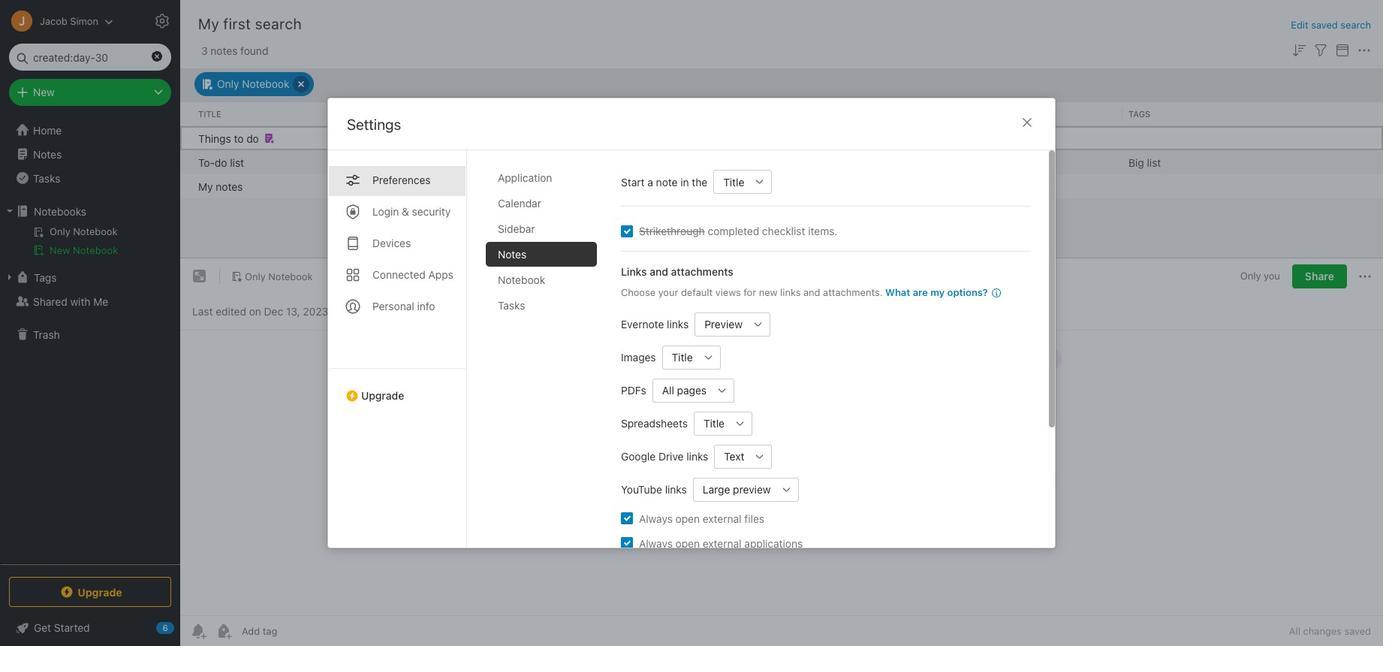 Task type: locate. For each thing, give the bounding box(es) containing it.
login
[[373, 205, 399, 218]]

0 horizontal spatial settings
[[189, 14, 228, 26]]

my down to-
[[198, 180, 213, 192]]

notebooks link
[[0, 199, 180, 223]]

security
[[412, 205, 451, 218]]

search right edit
[[1341, 19, 1372, 31]]

0 horizontal spatial search
[[255, 15, 302, 32]]

0 horizontal spatial upgrade
[[78, 586, 122, 598]]

title button down the '32'
[[714, 170, 748, 194]]

only notebook up "dec"
[[245, 270, 313, 282]]

what are my options?
[[886, 286, 988, 298]]

only notebook
[[217, 77, 290, 90], [245, 270, 313, 282]]

tags up the shared
[[34, 271, 57, 284]]

big list
[[1129, 155, 1162, 168]]

do up 'my notes'
[[215, 155, 227, 168]]

completed
[[708, 225, 760, 237]]

1 vertical spatial tasks
[[498, 299, 525, 312]]

connected
[[373, 268, 426, 281]]

youtube links
[[621, 483, 687, 496]]

google
[[621, 450, 656, 463]]

0 vertical spatial my
[[198, 15, 219, 32]]

ago for 34 min ago
[[765, 180, 783, 192]]

to
[[234, 131, 244, 144]]

notebook
[[242, 77, 290, 90], [73, 244, 118, 256], [268, 270, 313, 282], [498, 273, 545, 286]]

1 vertical spatial always
[[639, 537, 673, 549]]

tasks down notebook tab
[[498, 299, 525, 312]]

0 horizontal spatial and
[[650, 265, 668, 278]]

all left changes
[[1290, 625, 1301, 637]]

title up text button
[[704, 417, 725, 430]]

0 horizontal spatial all
[[662, 384, 674, 397]]

title button up all pages button
[[662, 345, 697, 369]]

drive
[[659, 450, 684, 463]]

tab list containing preferences
[[328, 150, 467, 548]]

&
[[402, 205, 409, 218]]

title up "things"
[[198, 108, 221, 118]]

1 horizontal spatial tasks
[[498, 299, 525, 312]]

tasks button
[[0, 166, 180, 190]]

first
[[224, 15, 251, 32]]

my
[[198, 15, 219, 32], [198, 180, 213, 192]]

title inside choose default view option for spreadsheets field
[[704, 417, 725, 430]]

1 horizontal spatial only
[[245, 270, 266, 282]]

min
[[744, 155, 762, 168], [596, 180, 614, 192], [745, 180, 762, 192]]

title inside field
[[672, 351, 693, 364]]

always for always open external applications
[[639, 537, 673, 549]]

Start a new note in the body or title. field
[[714, 170, 772, 194]]

only up the on
[[245, 270, 266, 282]]

0 horizontal spatial do
[[215, 155, 227, 168]]

Search text field
[[20, 44, 161, 71]]

ago down things to do button
[[765, 155, 783, 168]]

apps
[[429, 268, 454, 281]]

tree
[[0, 118, 180, 563]]

1 horizontal spatial all
[[1290, 625, 1301, 637]]

2 my from the top
[[198, 180, 213, 192]]

min right the '32'
[[744, 155, 762, 168]]

1 horizontal spatial list
[[1147, 155, 1162, 168]]

notebook up 13,
[[268, 270, 313, 282]]

title for spreadsheets
[[704, 417, 725, 430]]

0 horizontal spatial list
[[230, 155, 244, 168]]

external up "always open external applications" at the bottom of the page
[[703, 512, 742, 525]]

1 vertical spatial settings
[[347, 116, 401, 133]]

my up the 3
[[198, 15, 219, 32]]

evernote
[[621, 318, 664, 331]]

1 vertical spatial open
[[676, 537, 700, 549]]

always right the always open external files option
[[639, 512, 673, 525]]

2 row group from the top
[[180, 126, 1384, 198]]

search inside button
[[1341, 19, 1372, 31]]

in
[[681, 175, 689, 188]]

trash
[[33, 328, 60, 341]]

notes right the 3
[[211, 44, 238, 57]]

preview button
[[695, 312, 747, 336]]

0 vertical spatial all
[[662, 384, 674, 397]]

0 vertical spatial only notebook button
[[195, 72, 314, 96]]

all left pages
[[662, 384, 674, 397]]

always right always open external applications option
[[639, 537, 673, 549]]

title up all pages button
[[672, 351, 693, 364]]

close image
[[1019, 113, 1037, 131]]

upgrade
[[361, 389, 404, 402], [78, 586, 122, 598]]

default
[[681, 286, 713, 298]]

ago for 7 min ago
[[617, 180, 635, 192]]

1 vertical spatial upgrade button
[[9, 577, 171, 607]]

share button
[[1293, 264, 1348, 288]]

1 external from the top
[[703, 512, 742, 525]]

0 vertical spatial do
[[247, 131, 259, 144]]

settings up the 3
[[189, 14, 228, 26]]

0 horizontal spatial notes
[[33, 148, 62, 160]]

tags inside button
[[34, 271, 57, 284]]

tree containing home
[[0, 118, 180, 563]]

title inside field
[[724, 175, 745, 188]]

0 vertical spatial notes
[[33, 148, 62, 160]]

1 row group from the top
[[180, 102, 1384, 126]]

spreadsheets
[[621, 417, 688, 430]]

my for my notes
[[198, 180, 213, 192]]

personal info
[[373, 300, 435, 312]]

things to do button
[[180, 126, 1384, 150]]

34
[[729, 180, 742, 192]]

1 horizontal spatial notes
[[498, 248, 527, 261]]

my inside "row group"
[[198, 180, 213, 192]]

Choose default view option for Evernote links field
[[695, 312, 771, 336]]

1 vertical spatial saved
[[1345, 625, 1372, 637]]

new for new
[[33, 86, 55, 98]]

13,
[[286, 305, 300, 317]]

0 vertical spatial saved
[[1312, 19, 1338, 31]]

0 vertical spatial title button
[[714, 170, 748, 194]]

1 vertical spatial notes
[[216, 180, 243, 192]]

0 vertical spatial tags
[[1129, 108, 1151, 118]]

are
[[913, 286, 928, 298]]

tags up big
[[1129, 108, 1151, 118]]

1 horizontal spatial and
[[804, 286, 821, 298]]

title button for start a note in the
[[714, 170, 748, 194]]

notebook up tags button
[[73, 244, 118, 256]]

links
[[781, 286, 801, 298], [667, 318, 689, 331], [687, 450, 709, 463], [665, 483, 687, 496]]

all pages
[[662, 384, 707, 397]]

links
[[621, 265, 647, 278]]

external
[[703, 512, 742, 525], [703, 537, 742, 549]]

1 vertical spatial all
[[1290, 625, 1301, 637]]

title inside "row group"
[[198, 108, 221, 118]]

open
[[676, 512, 700, 525], [676, 537, 700, 549]]

1 vertical spatial title button
[[662, 345, 697, 369]]

notes down the home
[[33, 148, 62, 160]]

1 my from the top
[[198, 15, 219, 32]]

only notebook button
[[195, 72, 314, 96], [226, 266, 318, 287]]

1 vertical spatial notes
[[498, 248, 527, 261]]

1 vertical spatial only notebook
[[245, 270, 313, 282]]

row group containing title
[[180, 102, 1384, 126]]

to-do list
[[198, 155, 244, 168]]

row group
[[180, 102, 1384, 126], [180, 126, 1384, 198]]

do right to
[[247, 131, 259, 144]]

search up "found"
[[255, 15, 302, 32]]

notebooks
[[34, 205, 86, 217]]

0 vertical spatial notes
[[211, 44, 238, 57]]

1 vertical spatial external
[[703, 537, 742, 549]]

ago down 32 min ago
[[765, 180, 783, 192]]

home link
[[0, 118, 180, 142]]

calendar
[[498, 197, 542, 210]]

Always open external files checkbox
[[621, 512, 633, 524]]

settings up preferences at the top left of page
[[347, 116, 401, 133]]

column header
[[870, 108, 1117, 120]]

0 vertical spatial open
[[676, 512, 700, 525]]

new inside button
[[50, 244, 70, 256]]

and up your
[[650, 265, 668, 278]]

1 horizontal spatial saved
[[1345, 625, 1372, 637]]

you
[[1264, 270, 1281, 282]]

only notebook button up "dec"
[[226, 266, 318, 287]]

list down to
[[230, 155, 244, 168]]

title down the '32'
[[724, 175, 745, 188]]

application
[[498, 171, 552, 184]]

title
[[198, 108, 221, 118], [724, 175, 745, 188], [672, 351, 693, 364], [704, 417, 725, 430]]

settings tooltip
[[167, 6, 240, 36]]

search
[[255, 15, 302, 32], [1341, 19, 1372, 31]]

external down always open external files
[[703, 537, 742, 549]]

1 open from the top
[[676, 512, 700, 525]]

only notebook inside note window element
[[245, 270, 313, 282]]

1 horizontal spatial do
[[247, 131, 259, 144]]

always
[[639, 512, 673, 525], [639, 537, 673, 549]]

saved right changes
[[1345, 625, 1372, 637]]

1 vertical spatial new
[[50, 244, 70, 256]]

1 horizontal spatial search
[[1341, 19, 1372, 31]]

only notebook down "found"
[[217, 77, 290, 90]]

edit saved search button
[[1291, 18, 1372, 33]]

0 vertical spatial upgrade
[[361, 389, 404, 402]]

tab list containing application
[[486, 165, 609, 548]]

0 horizontal spatial saved
[[1312, 19, 1338, 31]]

1 horizontal spatial upgrade button
[[328, 368, 466, 408]]

title button
[[714, 170, 748, 194], [662, 345, 697, 369], [694, 411, 729, 435]]

items.
[[808, 225, 838, 237]]

me
[[93, 295, 108, 308]]

notes down sidebar
[[498, 248, 527, 261]]

1 horizontal spatial settings
[[347, 116, 401, 133]]

notebook tab
[[486, 267, 597, 292]]

None search field
[[20, 44, 161, 71]]

1 vertical spatial upgrade
[[78, 586, 122, 598]]

0 horizontal spatial tags
[[34, 271, 57, 284]]

settings inside tooltip
[[189, 14, 228, 26]]

title for images
[[672, 351, 693, 364]]

last edited on dec 13, 2023
[[192, 305, 328, 317]]

0 vertical spatial external
[[703, 512, 742, 525]]

1 horizontal spatial tags
[[1129, 108, 1151, 118]]

open up "always open external applications" at the bottom of the page
[[676, 512, 700, 525]]

2 vertical spatial title button
[[694, 411, 729, 435]]

min right 7
[[596, 180, 614, 192]]

add a reminder image
[[189, 622, 207, 640]]

only notebook button down "found"
[[195, 72, 314, 96]]

only left you
[[1241, 270, 1262, 282]]

only down the 3 notes found
[[217, 77, 239, 90]]

notebook inside button
[[73, 244, 118, 256]]

Choose default view option for Google Drive links field
[[715, 444, 773, 468]]

all inside button
[[662, 384, 674, 397]]

0 horizontal spatial tasks
[[33, 172, 60, 184]]

open down always open external files
[[676, 537, 700, 549]]

new up the home
[[33, 86, 55, 98]]

all for all changes saved
[[1290, 625, 1301, 637]]

notes inside "row group"
[[216, 180, 243, 192]]

new inside 'popup button'
[[33, 86, 55, 98]]

sidebar
[[498, 222, 535, 235]]

saved right edit
[[1312, 19, 1338, 31]]

new
[[33, 86, 55, 98], [50, 244, 70, 256]]

title button down "all pages" field
[[694, 411, 729, 435]]

open for always open external files
[[676, 512, 700, 525]]

tasks up notebooks
[[33, 172, 60, 184]]

1 vertical spatial my
[[198, 180, 213, 192]]

notes down to-do list at the left top
[[216, 180, 243, 192]]

0 vertical spatial new
[[33, 86, 55, 98]]

1 horizontal spatial tab list
[[486, 165, 609, 548]]

ago left a
[[617, 180, 635, 192]]

only you
[[1241, 270, 1281, 282]]

notes inside notes 'tab'
[[498, 248, 527, 261]]

text button
[[715, 444, 748, 468]]

1 always from the top
[[639, 512, 673, 525]]

note window element
[[180, 258, 1384, 646]]

pdfs
[[621, 384, 647, 397]]

7
[[587, 180, 593, 192]]

2 open from the top
[[676, 537, 700, 549]]

choose your default views for new links and attachments.
[[621, 286, 883, 298]]

settings
[[189, 14, 228, 26], [347, 116, 401, 133]]

list right big
[[1147, 155, 1162, 168]]

edited
[[216, 305, 246, 317]]

0 vertical spatial settings
[[189, 14, 228, 26]]

0 horizontal spatial tab list
[[328, 150, 467, 548]]

0 vertical spatial always
[[639, 512, 673, 525]]

strikethrough
[[639, 225, 705, 237]]

calendar tab
[[486, 191, 597, 216]]

0 vertical spatial tasks
[[33, 172, 60, 184]]

all inside note window element
[[1290, 625, 1301, 637]]

2 always from the top
[[639, 537, 673, 549]]

1 vertical spatial do
[[215, 155, 227, 168]]

new down notebooks
[[50, 244, 70, 256]]

notes
[[33, 148, 62, 160], [498, 248, 527, 261]]

notebook down notes 'tab' at the left top of page
[[498, 273, 545, 286]]

column header inside "row group"
[[870, 108, 1117, 120]]

the
[[692, 175, 708, 188]]

list
[[230, 155, 244, 168], [1147, 155, 1162, 168]]

Always open external applications checkbox
[[621, 537, 633, 549]]

32
[[729, 155, 741, 168]]

tab list
[[328, 150, 467, 548], [486, 165, 609, 548]]

saved inside note window element
[[1345, 625, 1372, 637]]

big
[[1129, 155, 1145, 168]]

shared with me link
[[0, 289, 180, 313]]

2 list from the left
[[1147, 155, 1162, 168]]

and left attachments.
[[804, 286, 821, 298]]

1 vertical spatial tags
[[34, 271, 57, 284]]

2 external from the top
[[703, 537, 742, 549]]

login & security
[[373, 205, 451, 218]]

min right "34"
[[745, 180, 762, 192]]



Task type: describe. For each thing, give the bounding box(es) containing it.
tasks inside button
[[33, 172, 60, 184]]

notes tab
[[486, 242, 597, 267]]

links right drive
[[687, 450, 709, 463]]

row group containing things to do
[[180, 126, 1384, 198]]

all pages button
[[653, 378, 711, 402]]

applications
[[745, 537, 803, 549]]

new button
[[9, 79, 171, 106]]

note
[[656, 175, 678, 188]]

Choose default view option for Images field
[[662, 345, 721, 369]]

tags button
[[0, 265, 180, 289]]

title for start a note in the
[[724, 175, 745, 188]]

notebook inside note window element
[[268, 270, 313, 282]]

changes
[[1304, 625, 1342, 637]]

dec
[[264, 305, 283, 317]]

links right new
[[781, 286, 801, 298]]

youtube
[[621, 483, 662, 496]]

min for 34
[[745, 180, 762, 192]]

0 vertical spatial and
[[650, 265, 668, 278]]

on
[[249, 305, 261, 317]]

external for applications
[[703, 537, 742, 549]]

shared
[[33, 295, 67, 308]]

all for all pages
[[662, 384, 674, 397]]

new notebook button
[[0, 241, 180, 259]]

my notes
[[198, 180, 243, 192]]

a
[[648, 175, 653, 188]]

evernote links
[[621, 318, 689, 331]]

expand notebooks image
[[4, 205, 16, 217]]

attachments
[[671, 265, 734, 278]]

to-
[[198, 155, 215, 168]]

checklist
[[762, 225, 806, 237]]

Note Editor text field
[[180, 331, 1384, 615]]

info
[[417, 300, 435, 312]]

trash link
[[0, 322, 180, 346]]

external for files
[[703, 512, 742, 525]]

3
[[201, 44, 208, 57]]

links and attachments
[[621, 265, 734, 278]]

new for new notebook
[[50, 244, 70, 256]]

0 horizontal spatial upgrade button
[[9, 577, 171, 607]]

notebook inside tab
[[498, 273, 545, 286]]

tasks tab
[[486, 293, 597, 318]]

Choose default view option for PDFs field
[[653, 378, 735, 402]]

sidebar tab
[[486, 216, 597, 241]]

settings image
[[153, 12, 171, 30]]

search for my first search
[[255, 15, 302, 32]]

my first search
[[198, 15, 302, 32]]

things
[[198, 131, 231, 144]]

images
[[621, 351, 656, 364]]

things to do
[[198, 131, 259, 144]]

new notebook group
[[0, 223, 180, 265]]

search for edit saved search
[[1341, 19, 1372, 31]]

personal
[[373, 300, 414, 312]]

notes inside the notes link
[[33, 148, 62, 160]]

edit saved search
[[1291, 19, 1372, 31]]

Select1640 checkbox
[[621, 225, 633, 237]]

7 min ago
[[587, 180, 635, 192]]

pages
[[677, 384, 707, 397]]

do inside button
[[247, 131, 259, 144]]

your
[[659, 286, 679, 298]]

large preview
[[703, 483, 771, 496]]

start
[[621, 175, 645, 188]]

last
[[192, 305, 213, 317]]

attachments.
[[823, 286, 883, 298]]

edit
[[1291, 19, 1309, 31]]

all changes saved
[[1290, 625, 1372, 637]]

text
[[724, 450, 745, 463]]

add tag image
[[215, 622, 233, 640]]

preview
[[733, 483, 771, 496]]

new
[[759, 286, 778, 298]]

preferences
[[373, 174, 431, 186]]

found
[[241, 44, 268, 57]]

application tab
[[486, 165, 597, 190]]

links down drive
[[665, 483, 687, 496]]

expand note image
[[191, 267, 209, 285]]

home
[[33, 124, 62, 136]]

my for my first search
[[198, 15, 219, 32]]

saved inside button
[[1312, 19, 1338, 31]]

connected apps
[[373, 268, 454, 281]]

always open external applications
[[639, 537, 803, 549]]

1 vertical spatial and
[[804, 286, 821, 298]]

0 vertical spatial upgrade button
[[328, 368, 466, 408]]

1 list from the left
[[230, 155, 244, 168]]

32 min ago
[[729, 155, 783, 168]]

preview
[[705, 318, 743, 331]]

notes for 3
[[211, 44, 238, 57]]

Choose default view option for YouTube links field
[[693, 477, 799, 501]]

share
[[1305, 270, 1335, 282]]

links down your
[[667, 318, 689, 331]]

title button for spreadsheets
[[694, 411, 729, 435]]

1 horizontal spatial upgrade
[[361, 389, 404, 402]]

1 vertical spatial only notebook button
[[226, 266, 318, 287]]

2 horizontal spatial only
[[1241, 270, 1262, 282]]

choose
[[621, 286, 656, 298]]

expand tags image
[[4, 271, 16, 283]]

always for always open external files
[[639, 512, 673, 525]]

always open external files
[[639, 512, 765, 525]]

new notebook
[[50, 244, 118, 256]]

3 notes found
[[201, 44, 268, 57]]

files
[[745, 512, 765, 525]]

notebook down "found"
[[242, 77, 290, 90]]

ago for 32 min ago
[[765, 155, 783, 168]]

title button for images
[[662, 345, 697, 369]]

google drive links
[[621, 450, 709, 463]]

with
[[70, 295, 91, 308]]

tasks inside tab
[[498, 299, 525, 312]]

min for 7
[[596, 180, 614, 192]]

0 vertical spatial only notebook
[[217, 77, 290, 90]]

options?
[[948, 286, 988, 298]]

large preview button
[[693, 477, 775, 501]]

min for 32
[[744, 155, 762, 168]]

Choose default view option for Spreadsheets field
[[694, 411, 753, 435]]

strikethrough completed checklist items.
[[639, 225, 838, 237]]

0 horizontal spatial only
[[217, 77, 239, 90]]

devices
[[373, 237, 411, 249]]

shared with me
[[33, 295, 108, 308]]

views
[[716, 286, 741, 298]]

tab list for application
[[328, 150, 467, 548]]

tab list for start a note in the
[[486, 165, 609, 548]]

open for always open external applications
[[676, 537, 700, 549]]

notes for my
[[216, 180, 243, 192]]

34 min ago
[[729, 180, 783, 192]]

2023
[[303, 305, 328, 317]]



Task type: vqa. For each thing, say whether or not it's contained in the screenshot.


